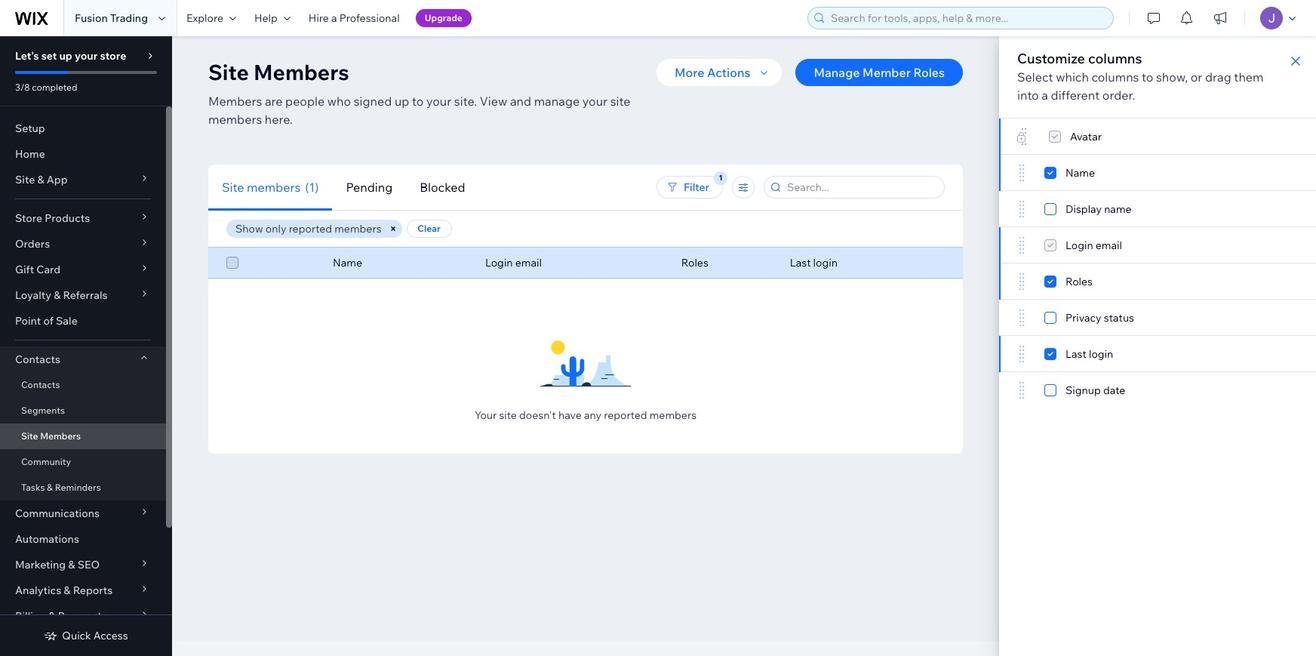 Task type: describe. For each thing, give the bounding box(es) containing it.
blocked
[[420, 179, 465, 194]]

order.
[[1103, 88, 1136, 103]]

marketing & seo button
[[0, 552, 166, 578]]

billing & payments button
[[0, 603, 166, 629]]

community link
[[0, 449, 166, 475]]

privacy
[[1066, 311, 1102, 325]]

privacy status
[[1066, 311, 1135, 325]]

status
[[1104, 311, 1135, 325]]

filter button
[[657, 176, 723, 199]]

upgrade
[[425, 12, 463, 23]]

segments
[[21, 405, 65, 416]]

show only reported members
[[236, 222, 382, 236]]

show
[[236, 222, 263, 236]]

communications button
[[0, 501, 166, 526]]

more
[[675, 65, 705, 80]]

up inside sidebar element
[[59, 49, 72, 63]]

trading
[[110, 11, 148, 25]]

privacy status button
[[1000, 300, 1317, 336]]

& for marketing
[[68, 558, 75, 572]]

automations link
[[0, 526, 166, 552]]

1 horizontal spatial reported
[[604, 408, 648, 422]]

name button
[[1000, 155, 1317, 191]]

signup date
[[1066, 384, 1126, 397]]

customize
[[1018, 50, 1086, 67]]

contacts link
[[0, 372, 166, 398]]

0 horizontal spatial roles
[[682, 256, 709, 270]]

communications
[[15, 507, 100, 520]]

login
[[485, 256, 513, 270]]

who
[[328, 94, 351, 109]]

pending
[[346, 179, 393, 194]]

completed
[[32, 82, 77, 93]]

drag . image for roles
[[1018, 273, 1027, 291]]

or
[[1191, 69, 1203, 85]]

are
[[265, 94, 283, 109]]

automations
[[15, 532, 79, 546]]

billing & payments
[[15, 609, 107, 623]]

& for tasks
[[47, 482, 53, 493]]

your inside sidebar element
[[75, 49, 98, 63]]

contacts for contacts popup button
[[15, 353, 60, 366]]

different
[[1051, 88, 1100, 103]]

contacts for contacts link at bottom
[[21, 379, 60, 390]]

quick access button
[[44, 629, 128, 643]]

orders button
[[0, 231, 166, 257]]

point of sale
[[15, 314, 78, 328]]

help button
[[245, 0, 300, 36]]

contacts button
[[0, 347, 166, 372]]

point of sale link
[[0, 308, 166, 334]]

select
[[1018, 69, 1054, 85]]

site down explore
[[208, 59, 249, 85]]

up inside members are people who signed up to your site. view and manage your site members here.
[[395, 94, 409, 109]]

hire a professional
[[309, 11, 400, 25]]

people
[[285, 94, 325, 109]]

members inside members are people who signed up to your site. view and manage your site members here.
[[208, 112, 262, 127]]

name inside name checkbox
[[1066, 166, 1096, 180]]

1 horizontal spatial site members
[[208, 59, 349, 85]]

gift
[[15, 263, 34, 276]]

3/8 completed
[[15, 82, 77, 93]]

site inside popup button
[[15, 173, 35, 186]]

last login button
[[1000, 336, 1317, 372]]

clear
[[418, 223, 441, 234]]

Search for tools, apps, help & more... field
[[827, 8, 1109, 29]]

orders
[[15, 237, 50, 251]]

roles inside button
[[914, 65, 945, 80]]

your
[[475, 408, 497, 422]]

& for analytics
[[64, 584, 71, 597]]

manage member roles
[[814, 65, 945, 80]]

date
[[1104, 384, 1126, 397]]

tasks & reminders link
[[0, 475, 166, 501]]

store
[[100, 49, 126, 63]]

fusion trading
[[75, 11, 148, 25]]

marketing
[[15, 558, 66, 572]]

your site doesn't have any reported members
[[475, 408, 697, 422]]

1 vertical spatial site
[[499, 408, 517, 422]]

more actions button
[[657, 59, 783, 86]]

Privacy status checkbox
[[1045, 309, 1135, 327]]

clear button
[[407, 220, 452, 238]]

app
[[47, 173, 68, 186]]

store products button
[[0, 205, 166, 231]]

more actions
[[675, 65, 751, 80]]

site.
[[454, 94, 477, 109]]

gift card
[[15, 263, 61, 276]]

card
[[36, 263, 61, 276]]

site members link
[[0, 424, 166, 449]]

display name button
[[1000, 191, 1317, 227]]

analytics & reports
[[15, 584, 113, 597]]

drag . image for signup
[[1018, 381, 1027, 399]]

2 horizontal spatial your
[[583, 94, 608, 109]]

0 horizontal spatial name
[[333, 256, 362, 270]]

last inside last login "checkbox"
[[1066, 347, 1087, 361]]

Name checkbox
[[1045, 164, 1096, 182]]

Last login checkbox
[[1045, 345, 1114, 363]]

loyalty & referrals button
[[0, 282, 166, 308]]

analytics & reports button
[[0, 578, 166, 603]]

doesn't
[[519, 408, 556, 422]]

0 vertical spatial columns
[[1089, 50, 1143, 67]]

loyalty & referrals
[[15, 288, 108, 302]]

site down segments
[[21, 430, 38, 442]]

sale
[[56, 314, 78, 328]]

Display name checkbox
[[1045, 200, 1132, 218]]

Roles checkbox
[[1045, 273, 1093, 291]]

help
[[254, 11, 278, 25]]



Task type: vqa. For each thing, say whether or not it's contained in the screenshot.
Mobile App
no



Task type: locate. For each thing, give the bounding box(es) containing it.
1 horizontal spatial last login
[[1066, 347, 1114, 361]]

name up display
[[1066, 166, 1096, 180]]

1 vertical spatial site members
[[21, 430, 81, 442]]

contacts inside popup button
[[15, 353, 60, 366]]

signup
[[1066, 384, 1101, 397]]

to left show,
[[1142, 69, 1154, 85]]

site up show
[[222, 179, 244, 194]]

1 horizontal spatial roles
[[914, 65, 945, 80]]

0 vertical spatial up
[[59, 49, 72, 63]]

0 vertical spatial reported
[[289, 222, 332, 236]]

products
[[45, 211, 90, 225]]

& right tasks
[[47, 482, 53, 493]]

site
[[611, 94, 631, 109], [499, 408, 517, 422]]

0 vertical spatial site
[[611, 94, 631, 109]]

1 horizontal spatial last
[[1066, 347, 1087, 361]]

2 drag . image from the top
[[1018, 381, 1027, 399]]

display name
[[1066, 202, 1132, 216]]

0 vertical spatial roles
[[914, 65, 945, 80]]

0 horizontal spatial site
[[499, 408, 517, 422]]

roles
[[914, 65, 945, 80], [682, 256, 709, 270], [1066, 275, 1093, 288]]

reports
[[73, 584, 113, 597]]

segments link
[[0, 398, 166, 424]]

drag . image up drag display name. image
[[1018, 164, 1027, 182]]

site right manage
[[611, 94, 631, 109]]

0 vertical spatial members
[[254, 59, 349, 85]]

contacts down point of sale
[[15, 353, 60, 366]]

let's
[[15, 49, 39, 63]]

1 horizontal spatial a
[[1042, 88, 1049, 103]]

your right manage
[[583, 94, 608, 109]]

1 vertical spatial a
[[1042, 88, 1049, 103]]

Search... field
[[783, 177, 940, 198]]

drag . image left signup
[[1018, 381, 1027, 399]]

1 vertical spatial members
[[208, 94, 262, 109]]

0 vertical spatial name
[[1066, 166, 1096, 180]]

& for loyalty
[[54, 288, 61, 302]]

up right signed
[[395, 94, 409, 109]]

site down the home
[[15, 173, 35, 186]]

members inside tab list
[[247, 179, 301, 194]]

1 vertical spatial contacts
[[21, 379, 60, 390]]

store products
[[15, 211, 90, 225]]

0 horizontal spatial to
[[412, 94, 424, 109]]

roles inside checkbox
[[1066, 275, 1093, 288]]

gift card button
[[0, 257, 166, 282]]

drag . image for name
[[1018, 164, 1027, 182]]

a inside customize columns select which columns to show, or drag them into a different order.
[[1042, 88, 1049, 103]]

a
[[331, 11, 337, 25], [1042, 88, 1049, 103]]

0 vertical spatial drag . image
[[1018, 164, 1027, 182]]

a right hire
[[331, 11, 337, 25]]

fusion
[[75, 11, 108, 25]]

3 drag . image from the top
[[1018, 273, 1027, 291]]

home
[[15, 147, 45, 161]]

Signup date checkbox
[[1045, 381, 1126, 399]]

site right the your
[[499, 408, 517, 422]]

sidebar element
[[0, 36, 172, 656]]

0 horizontal spatial up
[[59, 49, 72, 63]]

0 horizontal spatial last login
[[790, 256, 838, 270]]

last
[[790, 256, 811, 270], [1066, 347, 1087, 361]]

billing
[[15, 609, 46, 623]]

hire
[[309, 11, 329, 25]]

setup
[[15, 122, 45, 135]]

0 horizontal spatial login
[[814, 256, 838, 270]]

drag privacy status. image
[[1018, 309, 1027, 327]]

and
[[510, 94, 532, 109]]

& inside dropdown button
[[64, 584, 71, 597]]

drag . image inside the name 'button'
[[1018, 164, 1027, 182]]

2 horizontal spatial roles
[[1066, 275, 1093, 288]]

access
[[93, 629, 128, 643]]

any
[[584, 408, 602, 422]]

members are people who signed up to your site. view and manage your site members here.
[[208, 94, 631, 127]]

blocked button
[[406, 164, 479, 210]]

contacts
[[15, 353, 60, 366], [21, 379, 60, 390]]

1 vertical spatial drag . image
[[1018, 381, 1027, 399]]

a right into
[[1042, 88, 1049, 103]]

name
[[1066, 166, 1096, 180], [333, 256, 362, 270]]

email
[[515, 256, 542, 270]]

site inside members are people who signed up to your site. view and manage your site members here.
[[611, 94, 631, 109]]

customize columns select which columns to show, or drag them into a different order.
[[1018, 50, 1264, 103]]

last login inside "checkbox"
[[1066, 347, 1114, 361]]

1 horizontal spatial login
[[1089, 347, 1114, 361]]

drag . image
[[1018, 345, 1027, 363], [1018, 381, 1027, 399]]

0 vertical spatial drag . image
[[1018, 345, 1027, 363]]

1 vertical spatial columns
[[1092, 69, 1140, 85]]

1 vertical spatial name
[[333, 256, 362, 270]]

(1)
[[305, 179, 319, 194]]

drag
[[1206, 69, 1232, 85]]

1 vertical spatial last login
[[1066, 347, 1114, 361]]

referrals
[[63, 288, 108, 302]]

& left reports in the left of the page
[[64, 584, 71, 597]]

drag . image up the drag privacy status. icon
[[1018, 273, 1027, 291]]

community
[[21, 456, 71, 467]]

0 horizontal spatial site members
[[21, 430, 81, 442]]

0 vertical spatial contacts
[[15, 353, 60, 366]]

professional
[[340, 11, 400, 25]]

drag display name. image
[[1018, 200, 1027, 218]]

1 vertical spatial last
[[1066, 347, 1087, 361]]

& for billing
[[49, 609, 55, 623]]

manage
[[534, 94, 580, 109]]

have
[[559, 408, 582, 422]]

signed
[[354, 94, 392, 109]]

1 vertical spatial to
[[412, 94, 424, 109]]

1 horizontal spatial your
[[426, 94, 452, 109]]

tasks & reminders
[[21, 482, 101, 493]]

hire a professional link
[[300, 0, 409, 36]]

here.
[[265, 112, 293, 127]]

drag . image inside roles button
[[1018, 273, 1027, 291]]

login email
[[485, 256, 542, 270]]

members inside members are people who signed up to your site. view and manage your site members here.
[[208, 94, 262, 109]]

site members up community
[[21, 430, 81, 442]]

site members inside site members link
[[21, 430, 81, 442]]

to right signed
[[412, 94, 424, 109]]

manage member roles button
[[796, 59, 963, 86]]

manage
[[814, 65, 860, 80]]

members
[[254, 59, 349, 85], [208, 94, 262, 109], [40, 430, 81, 442]]

& left app
[[37, 173, 44, 186]]

quick access
[[62, 629, 128, 643]]

members up community
[[40, 430, 81, 442]]

site members up are
[[208, 59, 349, 85]]

show,
[[1157, 69, 1188, 85]]

of
[[43, 314, 54, 328]]

contacts up segments
[[21, 379, 60, 390]]

to inside members are people who signed up to your site. view and manage your site members here.
[[412, 94, 424, 109]]

drag . image inside signup date button
[[1018, 381, 1027, 399]]

upgrade button
[[416, 9, 472, 27]]

members left are
[[208, 94, 262, 109]]

login inside "checkbox"
[[1089, 347, 1114, 361]]

reported right any
[[604, 408, 648, 422]]

2 drag . image from the top
[[1018, 236, 1027, 254]]

1 horizontal spatial up
[[395, 94, 409, 109]]

drag . image
[[1018, 164, 1027, 182], [1018, 236, 1027, 254], [1018, 273, 1027, 291]]

quick
[[62, 629, 91, 643]]

1 drag . image from the top
[[1018, 345, 1027, 363]]

roles button
[[1000, 264, 1317, 300]]

up right set
[[59, 49, 72, 63]]

& right billing
[[49, 609, 55, 623]]

name
[[1105, 202, 1132, 216]]

to inside customize columns select which columns to show, or drag them into a different order.
[[1142, 69, 1154, 85]]

1 horizontal spatial site
[[611, 94, 631, 109]]

0 horizontal spatial your
[[75, 49, 98, 63]]

reported
[[289, 222, 332, 236], [604, 408, 648, 422]]

pending button
[[333, 164, 406, 210]]

empty state_generic_nothing here_desert image
[[541, 311, 631, 402]]

2 vertical spatial members
[[40, 430, 81, 442]]

filter
[[684, 180, 710, 194]]

your left store in the left of the page
[[75, 49, 98, 63]]

& inside popup button
[[68, 558, 75, 572]]

name down show only reported members
[[333, 256, 362, 270]]

only
[[266, 222, 287, 236]]

loyalty
[[15, 288, 51, 302]]

marketing & seo
[[15, 558, 100, 572]]

site
[[208, 59, 249, 85], [15, 173, 35, 186], [222, 179, 244, 194], [21, 430, 38, 442]]

2 vertical spatial roles
[[1066, 275, 1093, 288]]

1 vertical spatial login
[[1089, 347, 1114, 361]]

0 vertical spatial site members
[[208, 59, 349, 85]]

1 vertical spatial drag . image
[[1018, 236, 1027, 254]]

1 vertical spatial roles
[[682, 256, 709, 270]]

1 horizontal spatial to
[[1142, 69, 1154, 85]]

drag . image inside last login button
[[1018, 345, 1027, 363]]

drag . image down the drag privacy status. icon
[[1018, 345, 1027, 363]]

& for site
[[37, 173, 44, 186]]

into
[[1018, 88, 1039, 103]]

last login
[[790, 256, 838, 270], [1066, 347, 1114, 361]]

site & app
[[15, 173, 68, 186]]

0 horizontal spatial last
[[790, 256, 811, 270]]

0 horizontal spatial reported
[[289, 222, 332, 236]]

1 horizontal spatial name
[[1066, 166, 1096, 180]]

members inside site members link
[[40, 430, 81, 442]]

members up people
[[254, 59, 349, 85]]

1 vertical spatial up
[[395, 94, 409, 109]]

drag . image down drag display name. image
[[1018, 236, 1027, 254]]

a inside 'link'
[[331, 11, 337, 25]]

& right 'loyalty'
[[54, 288, 61, 302]]

0 vertical spatial last
[[790, 256, 811, 270]]

0 vertical spatial last login
[[790, 256, 838, 270]]

reported right only
[[289, 222, 332, 236]]

& left seo
[[68, 558, 75, 572]]

columns
[[1089, 50, 1143, 67], [1092, 69, 1140, 85]]

signup date button
[[1000, 372, 1317, 408]]

1 drag . image from the top
[[1018, 164, 1027, 182]]

payments
[[58, 609, 107, 623]]

drag . image for last
[[1018, 345, 1027, 363]]

tab list containing site members
[[208, 164, 579, 210]]

0 vertical spatial a
[[331, 11, 337, 25]]

site members (1)
[[222, 179, 319, 194]]

3/8
[[15, 82, 30, 93]]

view
[[480, 94, 508, 109]]

point
[[15, 314, 41, 328]]

home link
[[0, 141, 166, 167]]

explore
[[187, 11, 223, 25]]

None checkbox
[[1049, 128, 1102, 146], [1045, 236, 1123, 254], [227, 254, 239, 272], [1049, 128, 1102, 146], [1045, 236, 1123, 254], [227, 254, 239, 272]]

your left site.
[[426, 94, 452, 109]]

which
[[1056, 69, 1089, 85]]

0 vertical spatial to
[[1142, 69, 1154, 85]]

0 vertical spatial login
[[814, 256, 838, 270]]

2 vertical spatial drag . image
[[1018, 273, 1027, 291]]

display
[[1066, 202, 1102, 216]]

1 vertical spatial reported
[[604, 408, 648, 422]]

0 horizontal spatial a
[[331, 11, 337, 25]]

setup link
[[0, 116, 166, 141]]

tab list
[[208, 164, 579, 210]]

& inside popup button
[[37, 173, 44, 186]]



